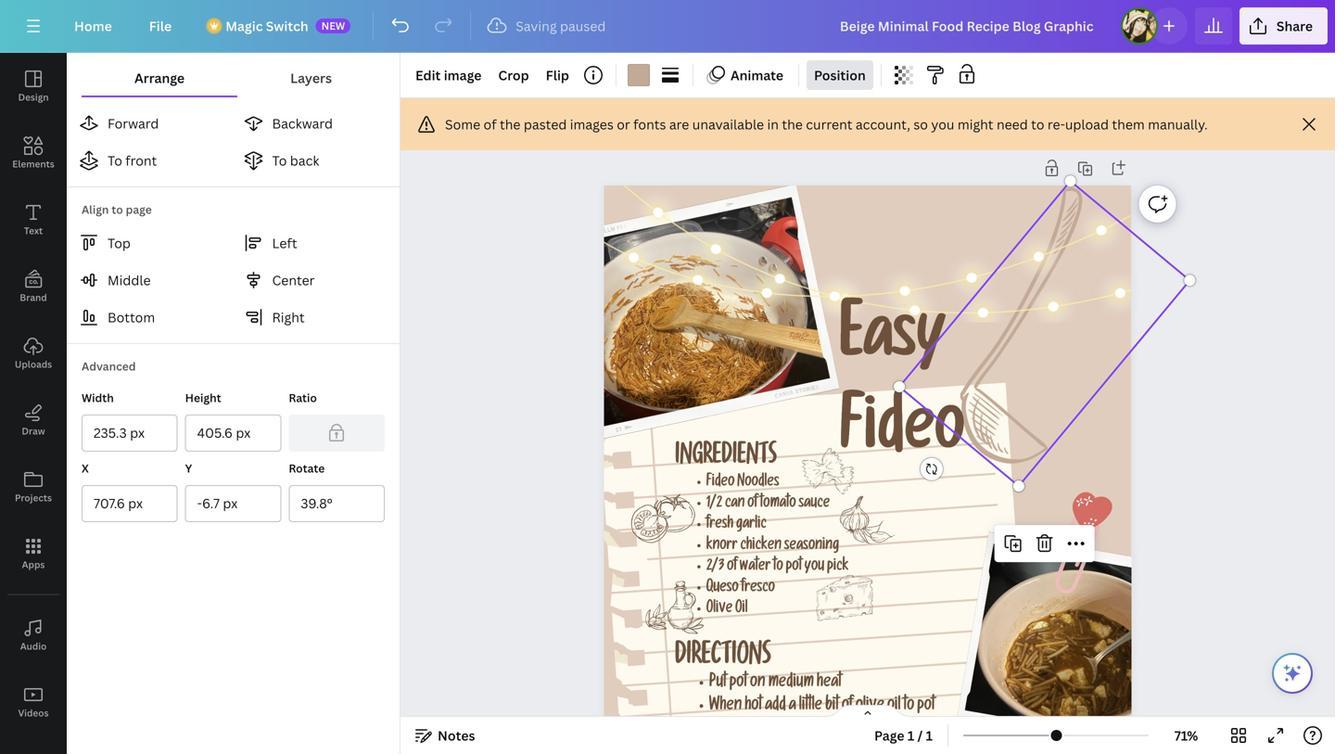 Task type: describe. For each thing, give the bounding box(es) containing it.
left button
[[235, 225, 394, 262]]

elements button
[[0, 120, 67, 186]]

saving paused status
[[479, 15, 615, 37]]

uploads button
[[0, 320, 67, 387]]

top
[[108, 234, 131, 252]]

page
[[126, 202, 152, 217]]

water
[[740, 560, 771, 576]]

crop button
[[491, 60, 537, 90]]

pasted
[[524, 116, 567, 133]]

images
[[570, 116, 614, 133]]

show pages image
[[824, 704, 913, 719]]

elements
[[12, 158, 54, 170]]

to inside put pot on medium heat when hot add a little bit of olive oil to pot
[[904, 698, 915, 716]]

Y text field
[[197, 486, 269, 521]]

center
[[272, 271, 315, 289]]

new
[[322, 19, 345, 32]]

1 the from the left
[[500, 116, 521, 133]]

file
[[149, 17, 172, 35]]

rotate
[[289, 461, 325, 476]]

backward button
[[235, 105, 394, 142]]

X text field
[[94, 486, 166, 521]]

right button
[[235, 299, 394, 336]]

middle
[[108, 271, 151, 289]]

noodles
[[738, 476, 780, 491]]

so
[[914, 116, 929, 133]]

share button
[[1240, 7, 1329, 45]]

heat
[[817, 675, 842, 693]]

align
[[82, 202, 109, 217]]

projects button
[[0, 454, 67, 520]]

side panel tab list
[[0, 53, 67, 754]]

sauce
[[799, 497, 831, 513]]

forward
[[108, 115, 159, 132]]

hot
[[745, 698, 763, 716]]

draw button
[[0, 387, 67, 454]]

add
[[766, 698, 787, 716]]

left
[[272, 234, 298, 252]]

flip button
[[539, 60, 577, 90]]

projects
[[15, 492, 52, 504]]

2 vertical spatial pot
[[918, 698, 936, 716]]

current
[[806, 116, 853, 133]]

of right 2/3
[[728, 560, 738, 576]]

text button
[[0, 186, 67, 253]]

notes button
[[408, 721, 483, 751]]

flip
[[546, 66, 570, 84]]

put pot on medium heat when hot add a little bit of olive oil to pot
[[710, 675, 936, 716]]

a
[[789, 698, 797, 716]]

to for to front
[[108, 152, 122, 169]]

little
[[800, 698, 823, 716]]

text
[[24, 225, 43, 237]]

layers
[[290, 69, 332, 87]]

on
[[751, 675, 766, 693]]

to back
[[272, 152, 319, 169]]

image
[[444, 66, 482, 84]]

center button
[[235, 262, 394, 299]]

animate button
[[701, 60, 791, 90]]

Rotate text field
[[301, 486, 373, 521]]

design
[[18, 91, 49, 103]]

can
[[726, 497, 745, 513]]

1 1 from the left
[[908, 727, 915, 745]]

71%
[[1175, 727, 1199, 745]]

or
[[617, 116, 631, 133]]

olive
[[707, 602, 733, 618]]

pick
[[828, 560, 849, 576]]

2 1 from the left
[[927, 727, 933, 745]]

0 horizontal spatial pot
[[730, 675, 748, 693]]

right
[[272, 308, 305, 326]]

might
[[958, 116, 994, 133]]

videos button
[[0, 669, 67, 736]]

back
[[290, 152, 319, 169]]

Width text field
[[94, 416, 166, 451]]

arrange
[[135, 69, 185, 87]]

audio
[[20, 640, 47, 653]]

ratio
[[289, 390, 317, 405]]

width
[[82, 390, 114, 405]]

put
[[710, 675, 727, 693]]

bottom
[[108, 308, 155, 326]]

#c8a994 image
[[628, 64, 650, 86]]

share
[[1277, 17, 1314, 35]]

fideo noodles 1/2 can of tomato sauce fresh garlic knorr chicken seasoning 2/3 of water to pot you pick queso fresco olive oil
[[707, 476, 849, 618]]

videos
[[18, 707, 49, 719]]

to front button
[[71, 142, 230, 179]]

some
[[445, 116, 481, 133]]

re-
[[1048, 116, 1066, 133]]

laddle icon image
[[900, 181, 1191, 486]]

fideo for fideo
[[840, 403, 965, 472]]

when
[[710, 698, 743, 716]]

#c8a994 image
[[628, 64, 650, 86]]

oil
[[736, 602, 748, 618]]



Task type: locate. For each thing, give the bounding box(es) containing it.
1
[[908, 727, 915, 745], [927, 727, 933, 745]]

fideo inside fideo noodles 1/2 can of tomato sauce fresh garlic knorr chicken seasoning 2/3 of water to pot you pick queso fresco olive oil
[[707, 476, 735, 491]]

in
[[768, 116, 779, 133]]

Height text field
[[197, 416, 269, 451]]

are
[[670, 116, 690, 133]]

file button
[[134, 7, 187, 45]]

account,
[[856, 116, 911, 133]]

list
[[67, 105, 400, 179]]

2 horizontal spatial pot
[[918, 698, 936, 716]]

magic
[[226, 17, 263, 35]]

chicken
[[741, 539, 782, 555]]

to left "re-"
[[1032, 116, 1045, 133]]

1 horizontal spatial you
[[932, 116, 955, 133]]

ingredients
[[675, 446, 777, 472]]

1/2
[[707, 497, 723, 513]]

x
[[82, 461, 89, 476]]

to right oil
[[904, 698, 915, 716]]

advanced
[[82, 359, 136, 374]]

easy
[[840, 311, 946, 380]]

upload
[[1066, 116, 1110, 133]]

paused
[[560, 17, 606, 35]]

arrange button
[[82, 60, 238, 96]]

to left front
[[108, 152, 122, 169]]

0 horizontal spatial the
[[500, 116, 521, 133]]

position
[[815, 66, 866, 84]]

pot up /
[[918, 698, 936, 716]]

align to page
[[82, 202, 152, 217]]

olive
[[856, 698, 885, 716]]

0 vertical spatial fideo
[[840, 403, 965, 472]]

design button
[[0, 53, 67, 120]]

pot
[[786, 560, 803, 576], [730, 675, 748, 693], [918, 698, 936, 716]]

of right the some
[[484, 116, 497, 133]]

Design title text field
[[826, 7, 1114, 45]]

tomato
[[761, 497, 797, 513]]

to left page
[[112, 202, 123, 217]]

to front
[[108, 152, 157, 169]]

home
[[74, 17, 112, 35]]

0 horizontal spatial fideo
[[707, 476, 735, 491]]

fresh
[[707, 518, 734, 534]]

to for to back
[[272, 152, 287, 169]]

1 vertical spatial fideo
[[707, 476, 735, 491]]

apps button
[[0, 520, 67, 587]]

of
[[484, 116, 497, 133], [748, 497, 758, 513], [728, 560, 738, 576], [842, 698, 853, 716]]

edit
[[416, 66, 441, 84]]

queso
[[707, 581, 739, 597]]

them
[[1113, 116, 1146, 133]]

bit
[[826, 698, 840, 716]]

page 1 / 1
[[875, 727, 933, 745]]

pot left 'on'
[[730, 675, 748, 693]]

2 the from the left
[[782, 116, 803, 133]]

pot inside fideo noodles 1/2 can of tomato sauce fresh garlic knorr chicken seasoning 2/3 of water to pot you pick queso fresco olive oil
[[786, 560, 803, 576]]

animate
[[731, 66, 784, 84]]

uploads
[[15, 358, 52, 371]]

middle button
[[71, 262, 230, 299]]

1 horizontal spatial to
[[272, 152, 287, 169]]

1 horizontal spatial fideo
[[840, 403, 965, 472]]

apps
[[22, 559, 45, 571]]

brand
[[20, 291, 47, 304]]

main menu bar
[[0, 0, 1336, 53]]

of right bit
[[842, 698, 853, 716]]

switch
[[266, 17, 309, 35]]

you right so
[[932, 116, 955, 133]]

to right water
[[774, 560, 784, 576]]

2 to from the left
[[272, 152, 287, 169]]

page
[[875, 727, 905, 745]]

1 to from the left
[[108, 152, 122, 169]]

canva assistant image
[[1282, 662, 1304, 685]]

brand button
[[0, 253, 67, 320]]

align to page list
[[67, 225, 400, 336]]

saving paused
[[516, 17, 606, 35]]

some of the pasted images or fonts are unavailable in the current account, so you might need to re-upload them manually.
[[445, 116, 1209, 133]]

y
[[185, 461, 192, 476]]

fideo
[[840, 403, 965, 472], [707, 476, 735, 491]]

1 left /
[[908, 727, 915, 745]]

oil
[[888, 698, 901, 716]]

0 vertical spatial you
[[932, 116, 955, 133]]

manually.
[[1149, 116, 1209, 133]]

0 horizontal spatial to
[[108, 152, 122, 169]]

backward
[[272, 115, 333, 132]]

knorr
[[707, 539, 738, 555]]

of right "can"
[[748, 497, 758, 513]]

to left "back"
[[272, 152, 287, 169]]

1 horizontal spatial pot
[[786, 560, 803, 576]]

of inside put pot on medium heat when hot add a little bit of olive oil to pot
[[842, 698, 853, 716]]

notes
[[438, 727, 475, 745]]

saving
[[516, 17, 557, 35]]

list containing forward
[[67, 105, 400, 179]]

directions
[[675, 646, 772, 673]]

pot down seasoning
[[786, 560, 803, 576]]

to
[[108, 152, 122, 169], [272, 152, 287, 169]]

to back button
[[235, 142, 394, 179]]

edit image button
[[408, 60, 489, 90]]

medium
[[769, 675, 815, 693]]

bottom button
[[71, 299, 230, 336]]

home link
[[59, 7, 127, 45]]

the right in
[[782, 116, 803, 133]]

height
[[185, 390, 221, 405]]

you inside fideo noodles 1/2 can of tomato sauce fresh garlic knorr chicken seasoning 2/3 of water to pot you pick queso fresco olive oil
[[805, 560, 825, 576]]

farfalle pasta illustration image
[[803, 448, 855, 494]]

olive oil hand drawn image
[[646, 581, 705, 634]]

front
[[126, 152, 157, 169]]

1 horizontal spatial 1
[[927, 727, 933, 745]]

garlic
[[737, 518, 767, 534]]

magic switch
[[226, 17, 309, 35]]

audio button
[[0, 602, 67, 669]]

1 horizontal spatial the
[[782, 116, 803, 133]]

1 right /
[[927, 727, 933, 745]]

to inside fideo noodles 1/2 can of tomato sauce fresh garlic knorr chicken seasoning 2/3 of water to pot you pick queso fresco olive oil
[[774, 560, 784, 576]]

layers button
[[238, 60, 385, 96]]

draw
[[22, 425, 45, 437]]

0 horizontal spatial you
[[805, 560, 825, 576]]

position button
[[807, 60, 874, 90]]

fideo for fideo noodles 1/2 can of tomato sauce fresh garlic knorr chicken seasoning 2/3 of water to pot you pick queso fresco olive oil
[[707, 476, 735, 491]]

you down seasoning
[[805, 560, 825, 576]]

edit image
[[416, 66, 482, 84]]

1 vertical spatial pot
[[730, 675, 748, 693]]

the left pasted
[[500, 116, 521, 133]]

1 vertical spatial you
[[805, 560, 825, 576]]

0 vertical spatial pot
[[786, 560, 803, 576]]

crop
[[499, 66, 529, 84]]

0 horizontal spatial 1
[[908, 727, 915, 745]]



Task type: vqa. For each thing, say whether or not it's contained in the screenshot.
THE
yes



